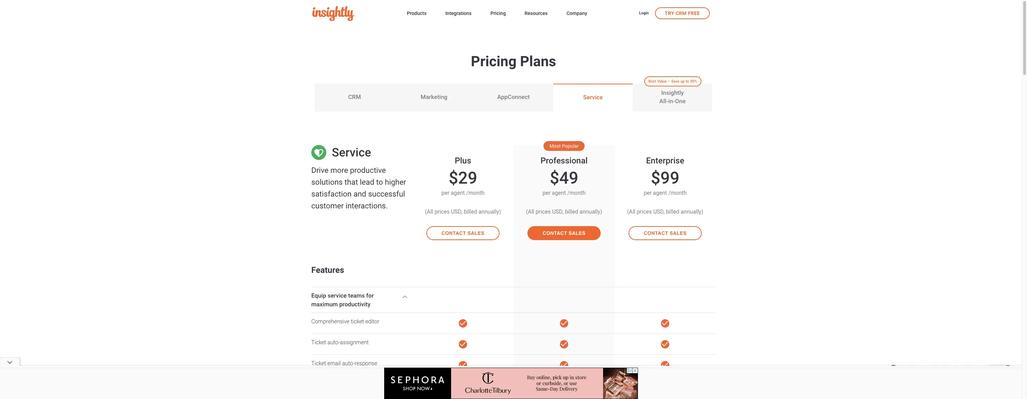 Task type: vqa. For each thing, say whether or not it's contained in the screenshot.
to to the right
yes



Task type: locate. For each thing, give the bounding box(es) containing it.
$ down enterprise
[[651, 168, 661, 188]]

annually)
[[479, 209, 501, 215], [580, 209, 602, 215], [681, 209, 703, 215]]

try
[[665, 10, 674, 16]]

all-
[[660, 98, 669, 105]]

$ inside the $ 29 per agent /month
[[449, 168, 458, 188]]

usd, down the $ 29 per agent /month
[[451, 209, 463, 215]]

1 $ from the left
[[449, 168, 458, 188]]

agent inside $ 99 per agent /month
[[653, 190, 667, 196]]

agent down 29 at the left top
[[451, 190, 465, 196]]

prices for 99
[[637, 209, 652, 215]]

ticket down comprehensive
[[311, 339, 326, 346]]

auto- up email
[[328, 339, 340, 346]]

2 horizontal spatial (all
[[627, 209, 636, 215]]

/month down the 99
[[669, 190, 687, 196]]

0 vertical spatial auto-
[[328, 339, 340, 346]]

2 per from the left
[[543, 190, 551, 196]]

0 horizontal spatial crm
[[348, 93, 361, 100]]

insightly logo link
[[312, 6, 396, 21]]

0 horizontal spatial $
[[449, 168, 458, 188]]

to right up
[[686, 79, 689, 84]]

1 ticket from the top
[[311, 339, 326, 346]]

0 horizontal spatial contact sales link
[[421, 226, 505, 258]]

productivity
[[339, 301, 371, 308]]

usd, for 99
[[653, 209, 665, 215]]

(all
[[425, 209, 433, 215], [526, 209, 534, 215], [627, 209, 636, 215]]

auto- right email
[[342, 360, 355, 367]]

to right lead
[[376, 178, 383, 187]]

/month inside $ 99 per agent /month
[[669, 190, 687, 196]]

1 horizontal spatial sales
[[569, 231, 586, 236]]

2 horizontal spatial per
[[644, 190, 652, 196]]

insightly logo image
[[312, 6, 354, 21]]

–
[[668, 79, 670, 84]]

teams
[[348, 292, 365, 299]]

1 horizontal spatial contact sales link
[[522, 226, 606, 258]]

0 horizontal spatial agent
[[451, 190, 465, 196]]

email
[[328, 360, 341, 367]]

49
[[559, 168, 579, 188]]

sales for 29
[[468, 231, 485, 236]]

billed
[[464, 209, 477, 215], [565, 209, 578, 215], [666, 209, 680, 215]]

99
[[661, 168, 680, 188]]

3 $ from the left
[[651, 168, 661, 188]]

billed for 49
[[565, 209, 578, 215]]

billed down the $ 29 per agent /month
[[464, 209, 477, 215]]

1 vertical spatial crm
[[348, 93, 361, 100]]

(all prices usd, billed annually) down the $ 29 per agent /month
[[425, 209, 501, 215]]

crm link
[[315, 84, 394, 112]]

1 vertical spatial ticket
[[311, 360, 326, 367]]

integrations
[[445, 10, 472, 16]]

1 horizontal spatial prices
[[536, 209, 551, 215]]

3 (all prices usd, billed annually) from the left
[[627, 209, 703, 215]]

$
[[449, 168, 458, 188], [550, 168, 559, 188], [651, 168, 661, 188]]

contact sales for 99
[[644, 231, 687, 236]]

2 (all prices usd, billed annually) from the left
[[526, 209, 602, 215]]

contact for 29
[[442, 231, 466, 236]]

1 annually) from the left
[[479, 209, 501, 215]]

contact sales
[[442, 231, 485, 236], [543, 231, 586, 236], [644, 231, 687, 236]]

1 /month from the left
[[466, 190, 485, 196]]

maximum
[[311, 301, 338, 308]]

3 contact sales link from the left
[[623, 226, 708, 258]]

per inside $ 99 per agent /month
[[644, 190, 652, 196]]

3 (all from the left
[[627, 209, 636, 215]]

try crm free
[[665, 10, 700, 16]]

3 sales from the left
[[670, 231, 687, 236]]

per inside $ 49 per agent /month
[[543, 190, 551, 196]]

ticket for ticket auto-assignment
[[311, 339, 326, 346]]

1 contact sales from the left
[[442, 231, 485, 236]]

2 horizontal spatial (all prices usd, billed annually)
[[627, 209, 703, 215]]

0 vertical spatial crm
[[676, 10, 687, 16]]

1 horizontal spatial (all prices usd, billed annually)
[[526, 209, 602, 215]]

ticket for ticket email auto-response
[[311, 360, 326, 367]]

1 horizontal spatial per
[[543, 190, 551, 196]]

1 vertical spatial pricing
[[471, 53, 517, 70]]

$ inside $ 99 per agent /month
[[651, 168, 661, 188]]

2 contact sales from the left
[[543, 231, 586, 236]]

contact sales link
[[421, 226, 505, 258], [522, 226, 606, 258], [623, 226, 708, 258]]

response
[[355, 360, 377, 367]]

0 horizontal spatial usd,
[[451, 209, 463, 215]]

3 usd, from the left
[[653, 209, 665, 215]]

(all prices usd, billed annually) for 49
[[526, 209, 602, 215]]

to inside drive more productive solutions that lead to higher satisfaction and successful customer interactions.
[[376, 178, 383, 187]]

1 horizontal spatial agent
[[552, 190, 566, 196]]

drive more productive solutions that lead to higher satisfaction and successful customer interactions.
[[311, 166, 406, 210]]

1 horizontal spatial crm
[[676, 10, 687, 16]]

insightly
[[661, 89, 684, 96]]

2 horizontal spatial contact sales
[[644, 231, 687, 236]]

0 horizontal spatial (all prices usd, billed annually)
[[425, 209, 501, 215]]

ticket
[[311, 339, 326, 346], [311, 360, 326, 367]]

2 horizontal spatial contact sales button
[[629, 226, 702, 240]]

0 horizontal spatial service
[[332, 145, 371, 159]]

value
[[657, 79, 667, 84]]

2 horizontal spatial sales
[[670, 231, 687, 236]]

usd, down $ 99 per agent /month
[[653, 209, 665, 215]]

1 prices from the left
[[435, 209, 450, 215]]

/month inside the $ 29 per agent /month
[[466, 190, 485, 196]]

per
[[442, 190, 450, 196], [543, 190, 551, 196], [644, 190, 652, 196]]

marketing link
[[394, 84, 474, 112]]

auto-
[[328, 339, 340, 346], [342, 360, 355, 367]]

2 horizontal spatial contact sales link
[[623, 226, 708, 258]]

contact sales for 29
[[442, 231, 485, 236]]

0 horizontal spatial auto-
[[328, 339, 340, 346]]

(all prices usd, billed annually) for 29
[[425, 209, 501, 215]]

$ inside $ 49 per agent /month
[[550, 168, 559, 188]]

(all prices usd, billed annually) down $ 99 per agent /month
[[627, 209, 703, 215]]

to inside products and bundles tab list
[[686, 79, 689, 84]]

$ for 99
[[651, 168, 661, 188]]

(all prices usd, billed annually) for 99
[[627, 209, 703, 215]]

3 per from the left
[[644, 190, 652, 196]]

appconnect link
[[474, 84, 553, 112]]

agent
[[451, 190, 465, 196], [552, 190, 566, 196], [653, 190, 667, 196]]

0 horizontal spatial prices
[[435, 209, 450, 215]]

2 ticket from the top
[[311, 360, 326, 367]]

agent down 49
[[552, 190, 566, 196]]

0 horizontal spatial contact sales
[[442, 231, 485, 236]]

/month down 49
[[567, 190, 586, 196]]

1 (all from the left
[[425, 209, 433, 215]]

1 horizontal spatial service
[[583, 94, 603, 101]]

2 horizontal spatial agent
[[653, 190, 667, 196]]

2 horizontal spatial /month
[[669, 190, 687, 196]]

annually) for 99
[[681, 209, 703, 215]]

0 horizontal spatial (all
[[425, 209, 433, 215]]

prices for 29
[[435, 209, 450, 215]]

0 horizontal spatial contact
[[442, 231, 466, 236]]

(all prices usd, billed annually)
[[425, 209, 501, 215], [526, 209, 602, 215], [627, 209, 703, 215]]

1 horizontal spatial contact sales button
[[528, 226, 601, 240]]

equip
[[311, 292, 326, 299]]

satisfaction
[[311, 190, 352, 198]]

ticket left email
[[311, 360, 326, 367]]

1 contact sales link from the left
[[421, 226, 505, 258]]

3 annually) from the left
[[681, 209, 703, 215]]

service
[[583, 94, 603, 101], [332, 145, 371, 159]]

2 prices from the left
[[536, 209, 551, 215]]

sales for 99
[[670, 231, 687, 236]]

0 horizontal spatial /month
[[466, 190, 485, 196]]

2 (all from the left
[[526, 209, 534, 215]]

sales
[[468, 231, 485, 236], [569, 231, 586, 236], [670, 231, 687, 236]]

higher
[[385, 178, 406, 187]]

2 horizontal spatial contact
[[644, 231, 668, 236]]

crm
[[676, 10, 687, 16], [348, 93, 361, 100]]

0 horizontal spatial per
[[442, 190, 450, 196]]

customer
[[311, 202, 344, 210]]

1 sales from the left
[[468, 231, 485, 236]]

1 billed from the left
[[464, 209, 477, 215]]

1 horizontal spatial (all
[[526, 209, 534, 215]]

1 vertical spatial to
[[376, 178, 383, 187]]

2 contact sales button from the left
[[528, 226, 601, 240]]

/month down 29 at the left top
[[466, 190, 485, 196]]

annually) for 49
[[580, 209, 602, 215]]

2 horizontal spatial $
[[651, 168, 661, 188]]

30%
[[690, 79, 697, 84]]

contact sales button
[[427, 226, 500, 240], [528, 226, 601, 240], [629, 226, 702, 240]]

/month
[[466, 190, 485, 196], [567, 190, 586, 196], [669, 190, 687, 196]]

3 agent from the left
[[653, 190, 667, 196]]

free
[[688, 10, 700, 16]]

that
[[345, 178, 358, 187]]

0 vertical spatial pricing
[[491, 10, 506, 16]]

3 billed from the left
[[666, 209, 680, 215]]

3 /month from the left
[[669, 190, 687, 196]]

/month for 29
[[466, 190, 485, 196]]

1 horizontal spatial to
[[686, 79, 689, 84]]

(all for 49
[[526, 209, 534, 215]]

agent inside the $ 29 per agent /month
[[451, 190, 465, 196]]

$ 99 per agent /month
[[644, 168, 687, 196]]

1 horizontal spatial billed
[[565, 209, 578, 215]]

pricing link
[[491, 9, 506, 19]]

usd, down $ 49 per agent /month at top
[[552, 209, 564, 215]]

1 (all prices usd, billed annually) from the left
[[425, 209, 501, 215]]

1 contact sales button from the left
[[427, 226, 500, 240]]

prices for 49
[[536, 209, 551, 215]]

for
[[366, 292, 374, 299]]

pricing
[[491, 10, 506, 16], [471, 53, 517, 70]]

$ down professional on the right top
[[550, 168, 559, 188]]

integrations link
[[445, 9, 472, 19]]

1 usd, from the left
[[451, 209, 463, 215]]

3 contact from the left
[[644, 231, 668, 236]]

billed down $ 49 per agent /month at top
[[565, 209, 578, 215]]

to
[[686, 79, 689, 84], [376, 178, 383, 187]]

annually) for 29
[[479, 209, 501, 215]]

1 vertical spatial auto-
[[342, 360, 355, 367]]

1 horizontal spatial /month
[[567, 190, 586, 196]]

3 contact sales button from the left
[[629, 226, 702, 240]]

1 agent from the left
[[451, 190, 465, 196]]

0 vertical spatial ticket
[[311, 339, 326, 346]]

1 horizontal spatial annually)
[[580, 209, 602, 215]]

best value – save up to 30%
[[649, 79, 697, 84]]

0 horizontal spatial sales
[[468, 231, 485, 236]]

0 horizontal spatial to
[[376, 178, 383, 187]]

3 contact sales from the left
[[644, 231, 687, 236]]

usd,
[[451, 209, 463, 215], [552, 209, 564, 215], [653, 209, 665, 215]]

1 horizontal spatial usd,
[[552, 209, 564, 215]]

contact sales button for 99
[[629, 226, 702, 240]]

ticket email auto-response
[[311, 360, 377, 367]]

equip service teams for maximum productivity
[[311, 292, 374, 308]]

ticket
[[351, 318, 364, 325]]

try crm free link
[[655, 7, 710, 19]]

0 vertical spatial to
[[686, 79, 689, 84]]

2 horizontal spatial billed
[[666, 209, 680, 215]]

3 prices from the left
[[637, 209, 652, 215]]

0 horizontal spatial billed
[[464, 209, 477, 215]]

1 contact from the left
[[442, 231, 466, 236]]

prices
[[435, 209, 450, 215], [536, 209, 551, 215], [637, 209, 652, 215]]

0 vertical spatial service
[[583, 94, 603, 101]]

service icon image
[[311, 145, 326, 160]]

$ 49 per agent /month
[[543, 168, 586, 196]]

2 horizontal spatial prices
[[637, 209, 652, 215]]

2 /month from the left
[[567, 190, 586, 196]]

2 $ from the left
[[550, 168, 559, 188]]

2 agent from the left
[[552, 190, 566, 196]]

0 horizontal spatial contact sales button
[[427, 226, 500, 240]]

contact
[[442, 231, 466, 236], [543, 231, 567, 236], [644, 231, 668, 236]]

login
[[639, 11, 649, 15]]

0 horizontal spatial annually)
[[479, 209, 501, 215]]

comprehensive ticket editor
[[311, 318, 379, 325]]

2 horizontal spatial annually)
[[681, 209, 703, 215]]

2 annually) from the left
[[580, 209, 602, 215]]

per inside the $ 29 per agent /month
[[442, 190, 450, 196]]

2 horizontal spatial usd,
[[653, 209, 665, 215]]

agent inside $ 49 per agent /month
[[552, 190, 566, 196]]

2 billed from the left
[[565, 209, 578, 215]]

billed for 29
[[464, 209, 477, 215]]

$ down plus
[[449, 168, 458, 188]]

(all prices usd, billed annually) down $ 49 per agent /month at top
[[526, 209, 602, 215]]

1 horizontal spatial contact sales
[[543, 231, 586, 236]]

1 horizontal spatial contact
[[543, 231, 567, 236]]

productive
[[350, 166, 386, 175]]

1 horizontal spatial $
[[550, 168, 559, 188]]

agent down the 99
[[653, 190, 667, 196]]

1 per from the left
[[442, 190, 450, 196]]

billed down $ 99 per agent /month
[[666, 209, 680, 215]]

/month inside $ 49 per agent /month
[[567, 190, 586, 196]]

2 usd, from the left
[[552, 209, 564, 215]]

popular
[[562, 143, 579, 149]]



Task type: describe. For each thing, give the bounding box(es) containing it.
2 contact from the left
[[543, 231, 567, 236]]

per for 49
[[543, 190, 551, 196]]

usd, for 49
[[552, 209, 564, 215]]

contact for 99
[[644, 231, 668, 236]]

insightly all-in-one
[[660, 89, 686, 105]]

agent for 49
[[552, 190, 566, 196]]

usd, for 29
[[451, 209, 463, 215]]

$ for 49
[[550, 168, 559, 188]]

successful
[[368, 190, 405, 198]]

up
[[681, 79, 685, 84]]

professional
[[541, 156, 588, 166]]

1 horizontal spatial auto-
[[342, 360, 355, 367]]

plus
[[455, 156, 471, 166]]

/month for 99
[[669, 190, 687, 196]]

pricing plans
[[471, 53, 556, 70]]

in-
[[668, 98, 675, 105]]

login link
[[639, 10, 649, 16]]

more
[[331, 166, 348, 175]]

2 contact sales link from the left
[[522, 226, 606, 258]]

appconnect
[[497, 93, 530, 100]]

and
[[354, 190, 366, 198]]

crm inside button
[[676, 10, 687, 16]]

(all for 99
[[627, 209, 636, 215]]

resources link
[[525, 9, 548, 19]]

interactions.
[[346, 202, 388, 210]]

service link
[[553, 84, 633, 112]]

per for 99
[[644, 190, 652, 196]]

plans
[[520, 53, 556, 70]]

company
[[567, 10, 587, 16]]

$ for 29
[[449, 168, 458, 188]]

$ 29 per agent /month
[[442, 168, 485, 196]]

marketing
[[421, 93, 448, 100]]

agent for 29
[[451, 190, 465, 196]]

agent for 99
[[653, 190, 667, 196]]

products and bundles tab list
[[315, 76, 712, 112]]

contact sales button for 29
[[427, 226, 500, 240]]

drive
[[311, 166, 329, 175]]

crm inside products and bundles tab list
[[348, 93, 361, 100]]

products link
[[407, 9, 427, 19]]

assignment
[[340, 339, 369, 346]]

pricing for pricing
[[491, 10, 506, 16]]

features
[[311, 265, 344, 275]]

editor
[[366, 318, 379, 325]]

billed for 99
[[666, 209, 680, 215]]

products
[[407, 10, 427, 16]]

most popular
[[550, 143, 579, 149]]

one
[[675, 98, 686, 105]]

try crm free button
[[655, 7, 710, 19]]

resources
[[525, 10, 548, 16]]

comprehensive
[[311, 318, 350, 325]]

contact sales link for 29
[[421, 226, 505, 258]]

service
[[328, 292, 347, 299]]

chevron up image
[[401, 293, 409, 301]]

enterprise
[[646, 156, 684, 166]]

pricing for pricing plans
[[471, 53, 517, 70]]

save
[[671, 79, 680, 84]]

ticket auto-assignment
[[311, 339, 369, 346]]

solutions
[[311, 178, 343, 187]]

contact sales link for 99
[[623, 226, 708, 258]]

2 sales from the left
[[569, 231, 586, 236]]

lead
[[360, 178, 374, 187]]

(all for 29
[[425, 209, 433, 215]]

best
[[649, 79, 656, 84]]

1 vertical spatial service
[[332, 145, 371, 159]]

service inside products and bundles tab list
[[583, 94, 603, 101]]

most
[[550, 143, 561, 149]]

company link
[[567, 9, 587, 19]]

/month for 49
[[567, 190, 586, 196]]

29
[[458, 168, 477, 188]]

per for 29
[[442, 190, 450, 196]]



